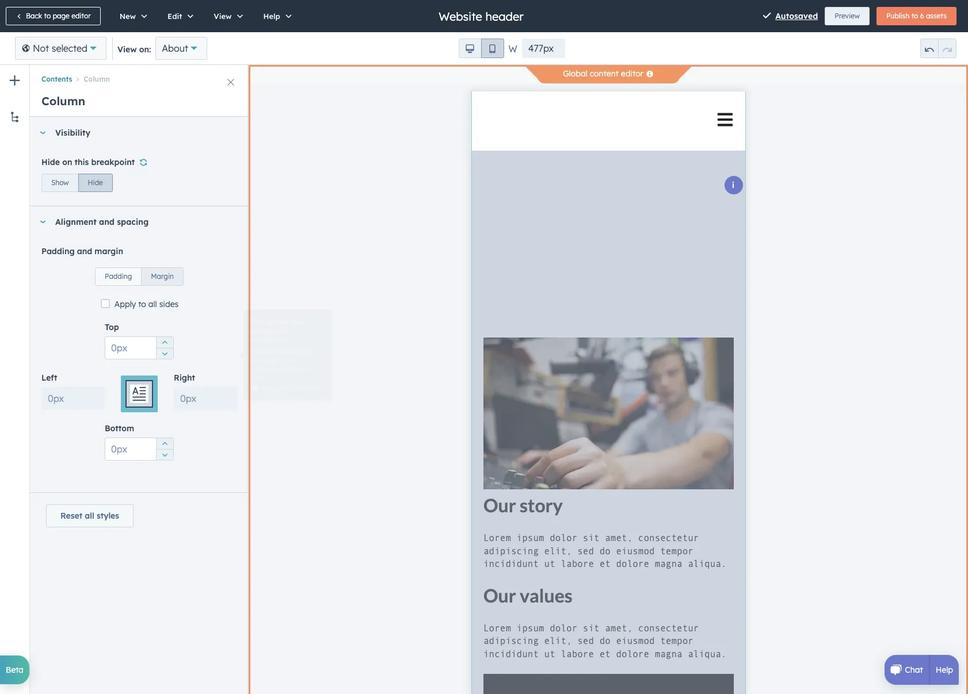Task type: describe. For each thing, give the bounding box(es) containing it.
0 vertical spatial all
[[148, 299, 157, 310]]

spacing
[[117, 217, 149, 227]]

w
[[508, 43, 517, 55]]

page
[[53, 12, 70, 20]]

view button
[[202, 0, 251, 32]]

alignment and spacing
[[55, 217, 149, 227]]

margin
[[151, 272, 174, 281]]

padding for padding and margin
[[41, 246, 75, 257]]

margin
[[95, 246, 123, 257]]

alignment
[[55, 217, 97, 227]]

not
[[33, 43, 49, 54]]

preview
[[835, 12, 860, 20]]

about
[[162, 43, 188, 54]]

reset all styles button
[[46, 505, 134, 528]]

1 autosaved button from the left
[[763, 9, 818, 23]]

Padding button
[[95, 268, 142, 286]]

to for publish
[[911, 12, 918, 20]]

beta button
[[0, 656, 29, 685]]

selected
[[52, 43, 87, 54]]

not selected
[[33, 43, 87, 54]]

padding and margin
[[41, 246, 123, 257]]

help inside button
[[263, 12, 280, 21]]

group containing publish to
[[877, 7, 957, 25]]

on
[[62, 157, 72, 167]]

global
[[563, 68, 588, 79]]

to for apply
[[138, 299, 146, 310]]

back to page editor button
[[6, 7, 101, 25]]

sides
[[159, 299, 179, 310]]

group containing show
[[41, 172, 113, 192]]

publish
[[886, 12, 909, 20]]

website header
[[439, 9, 524, 23]]

left
[[41, 373, 57, 383]]

visibility
[[55, 128, 90, 138]]

0px text field for left
[[41, 387, 105, 410]]

website
[[439, 9, 482, 23]]

assets
[[926, 12, 947, 20]]

hide for hide
[[88, 178, 103, 187]]

new button
[[107, 0, 155, 32]]

all inside button
[[85, 511, 94, 521]]

global content editor
[[563, 68, 643, 79]]

this
[[75, 157, 89, 167]]

0px text field for top
[[105, 337, 174, 360]]

right
[[174, 373, 195, 383]]

new
[[120, 12, 136, 21]]

close image
[[227, 79, 234, 86]]

and for margin
[[77, 246, 92, 257]]

to for back
[[44, 12, 51, 20]]

caret image
[[39, 132, 46, 134]]

hide for hide on this breakpoint
[[41, 157, 60, 167]]

chat
[[905, 665, 923, 676]]



Task type: locate. For each thing, give the bounding box(es) containing it.
all left sides
[[148, 299, 157, 310]]

not selected button
[[15, 37, 106, 60]]

top
[[105, 322, 119, 333]]

1 horizontal spatial and
[[99, 217, 115, 227]]

0 horizontal spatial to
[[44, 12, 51, 20]]

0 horizontal spatial view
[[117, 44, 137, 55]]

caret image
[[39, 221, 46, 224]]

beta
[[6, 665, 24, 676]]

preview button
[[825, 7, 870, 25]]

autosaved
[[775, 11, 818, 21]]

help right view button
[[263, 12, 280, 21]]

on:
[[139, 44, 151, 55]]

0px text field down left
[[41, 387, 105, 410]]

padding down margin
[[105, 272, 132, 281]]

view for view
[[214, 12, 232, 21]]

all
[[148, 299, 157, 310], [85, 511, 94, 521]]

view on:
[[117, 44, 151, 55]]

navigation containing contents
[[30, 65, 249, 86]]

0px text field
[[105, 337, 174, 360], [41, 387, 105, 410], [174, 387, 237, 410]]

back
[[26, 12, 42, 20]]

view
[[214, 12, 232, 21], [117, 44, 137, 55]]

0 horizontal spatial all
[[85, 511, 94, 521]]

1 vertical spatial all
[[85, 511, 94, 521]]

group containing padding
[[95, 261, 184, 286]]

hide
[[41, 157, 60, 167], [88, 178, 103, 187]]

header
[[485, 9, 524, 23]]

6
[[920, 12, 924, 20]]

view right the edit button
[[214, 12, 232, 21]]

padding for padding
[[105, 272, 132, 281]]

apply
[[114, 299, 136, 310]]

padding inside button
[[105, 272, 132, 281]]

1 horizontal spatial to
[[138, 299, 146, 310]]

1 vertical spatial editor
[[621, 68, 643, 79]]

0 horizontal spatial hide
[[41, 157, 60, 167]]

0 horizontal spatial help
[[263, 12, 280, 21]]

hide down hide on this breakpoint
[[88, 178, 103, 187]]

autosaved button
[[763, 9, 818, 23], [775, 9, 818, 23]]

contents button
[[41, 75, 72, 84]]

1 vertical spatial padding
[[105, 272, 132, 281]]

0 vertical spatial column
[[84, 75, 110, 84]]

and
[[99, 217, 115, 227], [77, 246, 92, 257]]

1 vertical spatial help
[[936, 665, 953, 676]]

show
[[51, 178, 69, 187]]

0 horizontal spatial and
[[77, 246, 92, 257]]

edit
[[168, 12, 182, 21]]

0 vertical spatial hide
[[41, 157, 60, 167]]

0px text field down "top"
[[105, 337, 174, 360]]

1 horizontal spatial view
[[214, 12, 232, 21]]

apply to all sides
[[114, 299, 179, 310]]

hide button
[[78, 174, 113, 192]]

visibility button
[[30, 117, 237, 148]]

to left 6
[[911, 12, 918, 20]]

1 vertical spatial hide
[[88, 178, 103, 187]]

view left the on:
[[117, 44, 137, 55]]

1 horizontal spatial help
[[936, 665, 953, 676]]

navigation
[[30, 65, 249, 86]]

to right back
[[44, 12, 51, 20]]

view inside button
[[214, 12, 232, 21]]

all right reset
[[85, 511, 94, 521]]

to inside button
[[44, 12, 51, 20]]

help right chat
[[936, 665, 953, 676]]

view for view on:
[[117, 44, 137, 55]]

editor inside button
[[71, 12, 91, 20]]

1 horizontal spatial hide
[[88, 178, 103, 187]]

0 vertical spatial help
[[263, 12, 280, 21]]

show button
[[41, 174, 79, 192]]

hide inside button
[[88, 178, 103, 187]]

0 vertical spatial and
[[99, 217, 115, 227]]

1 horizontal spatial editor
[[621, 68, 643, 79]]

1 horizontal spatial all
[[148, 299, 157, 310]]

2 autosaved button from the left
[[775, 9, 818, 23]]

contents
[[41, 75, 72, 84]]

2 horizontal spatial to
[[911, 12, 918, 20]]

None text field
[[522, 39, 565, 58]]

1 vertical spatial column
[[41, 94, 85, 108]]

0px text field for right
[[174, 387, 237, 410]]

padding down caret icon
[[41, 246, 75, 257]]

0px text field down right
[[174, 387, 237, 410]]

alignment and spacing button
[[30, 207, 237, 238]]

column down 'contents' button
[[41, 94, 85, 108]]

to
[[44, 12, 51, 20], [911, 12, 918, 20], [138, 299, 146, 310]]

content
[[590, 68, 619, 79]]

styles
[[97, 511, 119, 521]]

hide on this breakpoint
[[41, 157, 135, 167]]

1 vertical spatial view
[[117, 44, 137, 55]]

group
[[877, 7, 957, 25], [458, 39, 504, 58], [920, 39, 957, 58], [41, 172, 113, 192], [95, 261, 184, 286], [156, 337, 173, 360], [156, 438, 173, 461]]

hide left on
[[41, 157, 60, 167]]

help
[[263, 12, 280, 21], [936, 665, 953, 676]]

editor right page
[[71, 12, 91, 20]]

publish to 6 assets
[[886, 12, 947, 20]]

0px text field
[[105, 438, 174, 461]]

column right contents
[[84, 75, 110, 84]]

1 horizontal spatial padding
[[105, 272, 132, 281]]

0 vertical spatial view
[[214, 12, 232, 21]]

help button
[[251, 0, 300, 32]]

0 vertical spatial padding
[[41, 246, 75, 257]]

Margin button
[[141, 268, 184, 286]]

breakpoint
[[91, 157, 135, 167]]

edit button
[[155, 0, 202, 32]]

reset
[[60, 511, 82, 521]]

editor right content
[[621, 68, 643, 79]]

reset all styles
[[60, 511, 119, 521]]

and for spacing
[[99, 217, 115, 227]]

to right apply
[[138, 299, 146, 310]]

0 horizontal spatial editor
[[71, 12, 91, 20]]

and left spacing
[[99, 217, 115, 227]]

0 horizontal spatial padding
[[41, 246, 75, 257]]

column
[[84, 75, 110, 84], [41, 94, 85, 108]]

1 vertical spatial and
[[77, 246, 92, 257]]

and inside alignment and spacing dropdown button
[[99, 217, 115, 227]]

about button
[[156, 37, 207, 60]]

column button
[[72, 75, 110, 84]]

padding
[[41, 246, 75, 257], [105, 272, 132, 281]]

0 vertical spatial editor
[[71, 12, 91, 20]]

back to page editor
[[26, 12, 91, 20]]

editor
[[71, 12, 91, 20], [621, 68, 643, 79]]

bottom
[[105, 424, 134, 434]]

and left margin
[[77, 246, 92, 257]]



Task type: vqa. For each thing, say whether or not it's contained in the screenshot.
add filter to the bottom
no



